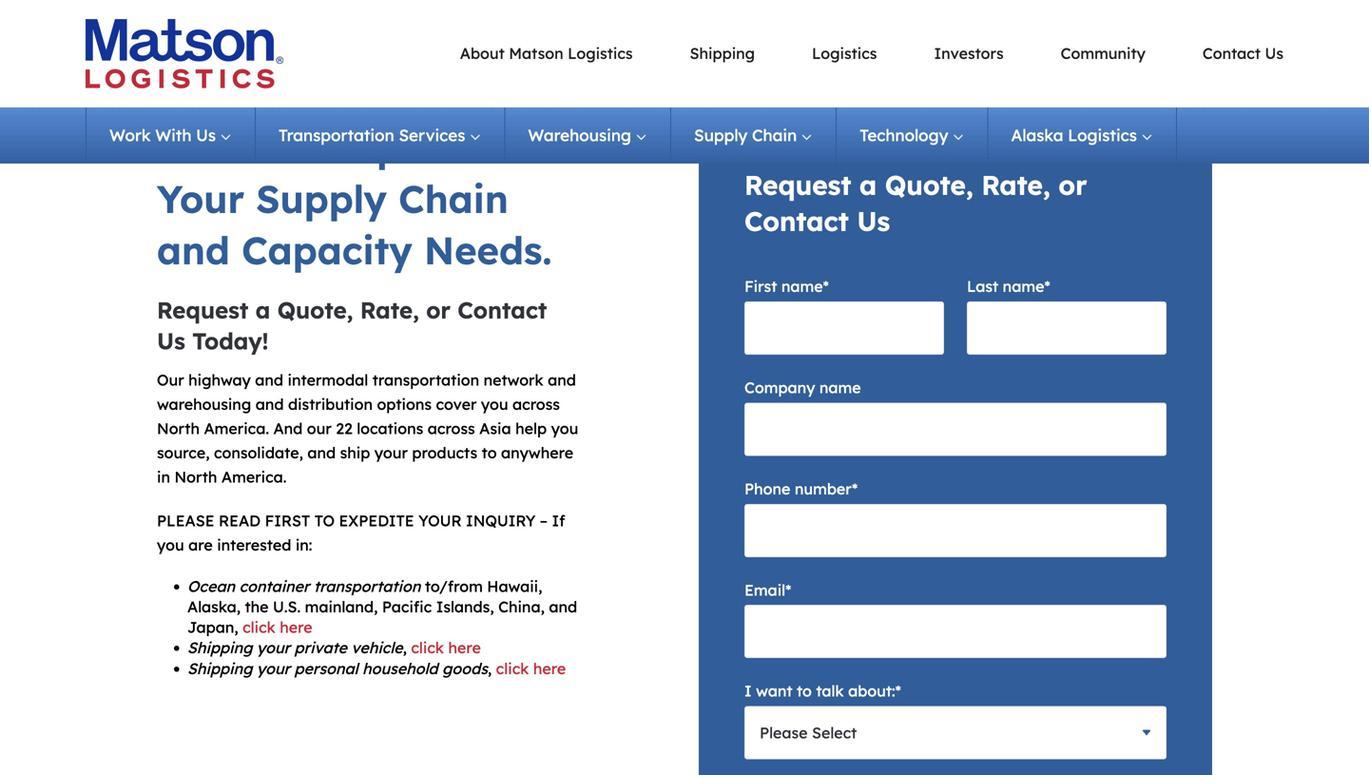 Task type: vqa. For each thing, say whether or not it's contained in the screenshot.
want
yes



Task type: describe. For each thing, give the bounding box(es) containing it.
services
[[399, 125, 465, 145]]

chain inside we can help with your supply chain and capacity needs.
[[399, 175, 509, 223]]

0 vertical spatial click
[[243, 618, 276, 637]]

rate, for request a quote, rate, or contact us
[[982, 168, 1051, 202]]

container
[[239, 577, 310, 596]]

expedite
[[339, 511, 414, 530]]

help
[[516, 419, 547, 438]]

household
[[362, 659, 438, 678]]

islands, china,
[[436, 597, 545, 616]]

we can help with your supply chain and capacity needs.
[[157, 124, 552, 274]]

ocean
[[187, 577, 235, 596]]

ship
[[340, 443, 370, 462]]

0 horizontal spatial click here link
[[243, 618, 313, 637]]

* for phone number
[[852, 479, 858, 498]]

alaska logistics link
[[989, 107, 1177, 164]]

talk
[[816, 682, 844, 701]]

in
[[157, 468, 170, 487]]

supply chain
[[694, 125, 797, 145]]

transportation
[[279, 125, 394, 145]]

want
[[756, 682, 793, 701]]

contact for request a quote, rate, or contact us today!
[[458, 296, 547, 324]]

today!
[[192, 327, 269, 355]]

mainland,
[[305, 597, 378, 616]]

request for request a quote, rate, or contact us
[[745, 168, 852, 202]]

help
[[314, 124, 401, 171]]

can
[[228, 124, 302, 171]]

name right company
[[820, 378, 861, 397]]

contact us link
[[1203, 44, 1284, 63]]

read
[[219, 511, 261, 530]]

supply inside we can help with your supply chain and capacity needs.
[[256, 175, 387, 223]]

to/from
[[425, 577, 483, 596]]

0 vertical spatial contact
[[1203, 44, 1261, 63]]

or for request a quote, rate, or contact us
[[1059, 168, 1087, 202]]

about matson logistics
[[460, 44, 633, 63]]

first
[[745, 277, 777, 296]]

work with us link
[[86, 107, 256, 164]]

investors link
[[934, 44, 1004, 63]]

last
[[967, 277, 999, 296]]

please read first to expedite your inquiry – if you are interested in:
[[157, 511, 565, 554]]

email *
[[745, 580, 792, 599]]

distribution
[[288, 395, 373, 414]]

technology link
[[837, 107, 989, 164]]

with inside we can help with your supply chain and capacity needs.
[[413, 124, 501, 171]]

locations
[[357, 419, 423, 438]]

matson
[[509, 44, 564, 63]]

shipping link
[[690, 44, 755, 63]]

work with us
[[109, 125, 216, 145]]

contact us
[[1203, 44, 1284, 63]]

the
[[245, 597, 269, 616]]

click here for household
[[496, 659, 566, 678]]

products
[[412, 443, 478, 462]]

here for vehicle
[[448, 638, 481, 657]]

supply chain link
[[671, 107, 837, 164]]

cover
[[436, 395, 477, 414]]

chain inside menu
[[752, 125, 797, 145]]

1 horizontal spatial across
[[513, 395, 560, 414]]

0 horizontal spatial ,
[[403, 638, 407, 657]]

us inside "request a quote, rate, or contact us"
[[857, 204, 890, 238]]

and inside we can help with your supply chain and capacity needs.
[[157, 226, 230, 274]]

logistics link
[[812, 44, 877, 63]]

0 horizontal spatial with
[[155, 125, 192, 145]]

are
[[188, 535, 213, 554]]

transportation services link
[[256, 107, 505, 164]]

company
[[745, 378, 815, 397]]

transportation services
[[279, 125, 465, 145]]

interested
[[217, 535, 291, 554]]

last name *
[[967, 277, 1051, 296]]

shipping for shipping your personal household goods ,
[[187, 659, 253, 678]]

2 horizontal spatial logistics
[[1068, 125, 1137, 145]]

about
[[460, 44, 505, 63]]

shipping your personal household goods ,
[[187, 659, 492, 678]]

community
[[1061, 44, 1146, 63]]

1 horizontal spatial logistics
[[812, 44, 877, 63]]

your inside our highway and intermodal transportation network and warehousing and distribution options cover you across north america. and our 22 locations across asia help you source, consolidate, and ship your products to anywhere in north america.
[[375, 443, 408, 462]]

0 horizontal spatial logistics
[[568, 44, 633, 63]]

pacific
[[382, 597, 432, 616]]

first name *
[[745, 277, 829, 296]]

phone
[[745, 479, 791, 498]]

1 vertical spatial across
[[428, 419, 475, 438]]

and
[[273, 419, 303, 438]]

transportation inside our highway and intermodal transportation network and warehousing and distribution options cover you across north america. and our 22 locations across asia help you source, consolidate, and ship your products to anywhere in north america.
[[373, 370, 479, 389]]

0 vertical spatial supply
[[694, 125, 748, 145]]

private
[[294, 638, 347, 657]]

to
[[315, 511, 335, 530]]

source,
[[157, 443, 210, 462]]

u.s.
[[273, 597, 301, 616]]

our highway and intermodal transportation network and warehousing and distribution options cover you across north america. and our 22 locations across asia help you source, consolidate, and ship your products to anywhere in north america.
[[157, 370, 578, 487]]

investors
[[934, 44, 1004, 63]]

first
[[265, 511, 310, 530]]

number
[[795, 479, 852, 498]]

our
[[157, 370, 184, 389]]

* for last name
[[1045, 277, 1051, 296]]



Task type: locate. For each thing, give the bounding box(es) containing it.
0 horizontal spatial across
[[428, 419, 475, 438]]

north up source,
[[157, 419, 200, 438]]

transportation up "options"
[[373, 370, 479, 389]]

goods
[[442, 659, 488, 678]]

2 vertical spatial shipping
[[187, 659, 253, 678]]

ocean container transportation
[[187, 577, 421, 596]]

phone number *
[[745, 479, 858, 498]]

1 vertical spatial a
[[256, 296, 270, 324]]

a for request a quote, rate, or contact us today!
[[256, 296, 270, 324]]

quote,
[[885, 168, 974, 202], [277, 296, 353, 324]]

anywhere
[[501, 443, 574, 462]]

1 vertical spatial or
[[426, 296, 451, 324]]

a up today!
[[256, 296, 270, 324]]

here up shipping your private vehicle ,
[[280, 618, 313, 637]]

warehousing link
[[505, 107, 671, 164]]

0 vertical spatial your
[[375, 443, 408, 462]]

your down u.s.
[[257, 638, 290, 657]]

0 vertical spatial rate,
[[982, 168, 1051, 202]]

1 vertical spatial menu
[[86, 107, 1177, 164]]

request for request a quote, rate, or contact us today!
[[157, 296, 249, 324]]

rate, down capacity
[[360, 296, 419, 324]]

company name
[[745, 378, 861, 397]]

0 vertical spatial chain
[[752, 125, 797, 145]]

1 horizontal spatial contact
[[745, 204, 849, 238]]

click here link
[[243, 618, 313, 637], [411, 638, 481, 657], [496, 659, 566, 678]]

about matson logistics link
[[460, 44, 633, 63]]

rate,
[[982, 168, 1051, 202], [360, 296, 419, 324]]

and down the your
[[157, 226, 230, 274]]

warehousing
[[528, 125, 631, 145]]

0 vertical spatial shipping
[[690, 44, 755, 63]]

1 vertical spatial shipping
[[187, 638, 253, 657]]

click here up goods
[[411, 638, 481, 657]]

and down our
[[307, 443, 336, 462]]

0 vertical spatial a
[[860, 168, 877, 202]]

0 vertical spatial north
[[157, 419, 200, 438]]

0 vertical spatial quote,
[[885, 168, 974, 202]]

0 vertical spatial here
[[280, 618, 313, 637]]

1 vertical spatial click
[[411, 638, 444, 657]]

0 horizontal spatial supply
[[256, 175, 387, 223]]

1 vertical spatial your
[[257, 638, 290, 657]]

click down the the
[[243, 618, 276, 637]]

click
[[243, 618, 276, 637], [411, 638, 444, 657], [496, 659, 529, 678]]

capacity
[[242, 226, 412, 274]]

1 vertical spatial supply
[[256, 175, 387, 223]]

america.
[[204, 419, 269, 438], [221, 468, 287, 487]]

personal
[[294, 659, 358, 678]]

click here for vehicle
[[411, 638, 481, 657]]

request a quote, rate, or contact us today!
[[157, 296, 547, 355]]

0 horizontal spatial request
[[157, 296, 249, 324]]

name right the "first"
[[782, 277, 823, 296]]

1 horizontal spatial click
[[411, 638, 444, 657]]

0 horizontal spatial chain
[[399, 175, 509, 223]]

click here link right goods
[[496, 659, 566, 678]]

0 vertical spatial america.
[[204, 419, 269, 438]]

* for first name
[[823, 277, 829, 296]]

i want to talk about: *
[[745, 682, 901, 701]]

and up and
[[256, 395, 284, 414]]

1 horizontal spatial click here link
[[411, 638, 481, 657]]

name for first name
[[782, 277, 823, 296]]

intermodal
[[288, 370, 368, 389]]

1 vertical spatial here
[[448, 638, 481, 657]]

you
[[481, 395, 508, 414], [551, 419, 578, 438], [157, 535, 184, 554]]

or inside request a quote, rate, or contact us today!
[[426, 296, 451, 324]]

consolidate,
[[214, 443, 303, 462]]

here for household
[[533, 659, 566, 678]]

0 horizontal spatial to
[[482, 443, 497, 462]]

0 vertical spatial request
[[745, 168, 852, 202]]

rate, down alaska
[[982, 168, 1051, 202]]

1 horizontal spatial supply
[[694, 125, 748, 145]]

1 horizontal spatial with
[[413, 124, 501, 171]]

0 horizontal spatial quote,
[[277, 296, 353, 324]]

click for private
[[411, 638, 444, 657]]

0 vertical spatial or
[[1059, 168, 1087, 202]]

and
[[157, 226, 230, 274], [255, 370, 283, 389], [548, 370, 576, 389], [256, 395, 284, 414], [307, 443, 336, 462], [549, 597, 577, 616]]

0 horizontal spatial a
[[256, 296, 270, 324]]

1 horizontal spatial ,
[[488, 659, 492, 678]]

or inside "request a quote, rate, or contact us"
[[1059, 168, 1087, 202]]

to down the asia
[[482, 443, 497, 462]]

your for personal
[[257, 659, 290, 678]]

1 vertical spatial ,
[[488, 659, 492, 678]]

your down locations
[[375, 443, 408, 462]]

request up today!
[[157, 296, 249, 324]]

None text field
[[745, 301, 944, 355], [967, 301, 1167, 355], [745, 301, 944, 355], [967, 301, 1167, 355]]

2 vertical spatial here
[[533, 659, 566, 678]]

click right goods
[[496, 659, 529, 678]]

shipping for shipping
[[690, 44, 755, 63]]

a down the technology
[[860, 168, 877, 202]]

request inside "request a quote, rate, or contact us"
[[745, 168, 852, 202]]

rate, inside request a quote, rate, or contact us today!
[[360, 296, 419, 324]]

here up goods
[[448, 638, 481, 657]]

quote, inside request a quote, rate, or contact us today!
[[277, 296, 353, 324]]

across up help
[[513, 395, 560, 414]]

0 horizontal spatial click
[[243, 618, 276, 637]]

here
[[280, 618, 313, 637], [448, 638, 481, 657], [533, 659, 566, 678]]

22
[[336, 419, 353, 438]]

transportation
[[373, 370, 479, 389], [314, 577, 421, 596]]

work
[[109, 125, 151, 145]]

2 vertical spatial click here
[[496, 659, 566, 678]]

1 horizontal spatial a
[[860, 168, 877, 202]]

1 vertical spatial you
[[551, 419, 578, 438]]

contact inside request a quote, rate, or contact us today!
[[458, 296, 547, 324]]

rate, for request a quote, rate, or contact us today!
[[360, 296, 419, 324]]

a
[[860, 168, 877, 202], [256, 296, 270, 324]]

2 vertical spatial your
[[257, 659, 290, 678]]

click here link down u.s.
[[243, 618, 313, 637]]

here right goods
[[533, 659, 566, 678]]

1 vertical spatial chain
[[399, 175, 509, 223]]

1 horizontal spatial quote,
[[885, 168, 974, 202]]

quote, inside "request a quote, rate, or contact us"
[[885, 168, 974, 202]]

request down supply chain link
[[745, 168, 852, 202]]

1 horizontal spatial chain
[[752, 125, 797, 145]]

warehousing
[[157, 395, 251, 414]]

we
[[157, 124, 216, 171]]

north down source,
[[174, 468, 217, 487]]

hawaii,
[[487, 577, 542, 596]]

request a quote, rate, or contact us
[[745, 168, 1087, 238]]

1 vertical spatial quote,
[[277, 296, 353, 324]]

2 horizontal spatial click here
[[496, 659, 566, 678]]

1 horizontal spatial you
[[481, 395, 508, 414]]

about:
[[848, 682, 896, 701]]

2 horizontal spatial contact
[[1203, 44, 1261, 63]]

0 horizontal spatial or
[[426, 296, 451, 324]]

0 vertical spatial ,
[[403, 638, 407, 657]]

quote, down technology link
[[885, 168, 974, 202]]

2 horizontal spatial you
[[551, 419, 578, 438]]

2 vertical spatial contact
[[458, 296, 547, 324]]

us inside request a quote, rate, or contact us today!
[[157, 327, 185, 355]]

1 vertical spatial to
[[797, 682, 812, 701]]

across down cover
[[428, 419, 475, 438]]

and inside to/from hawaii, alaska, the u.s. mainland, pacific islands, china, and japan,
[[549, 597, 577, 616]]

menu containing about matson logistics
[[323, 41, 1284, 66]]

supply
[[694, 125, 748, 145], [256, 175, 387, 223]]

Company name text field
[[745, 403, 1167, 456]]

options
[[377, 395, 432, 414]]

0 vertical spatial you
[[481, 395, 508, 414]]

0 vertical spatial menu
[[323, 41, 1284, 66]]

1 vertical spatial transportation
[[314, 577, 421, 596]]

None email field
[[745, 605, 1167, 658]]

click here right goods
[[496, 659, 566, 678]]

shipping your private vehicle ,
[[187, 638, 407, 657]]

request inside request a quote, rate, or contact us today!
[[157, 296, 249, 324]]

your
[[157, 175, 244, 223]]

0 vertical spatial click here link
[[243, 618, 313, 637]]

you down please
[[157, 535, 184, 554]]

alaska
[[1011, 125, 1064, 145]]

you right help
[[551, 419, 578, 438]]

quote, for request a quote, rate, or contact us
[[885, 168, 974, 202]]

us inside work with us link
[[196, 125, 216, 145]]

click here
[[243, 618, 313, 637], [411, 638, 481, 657], [496, 659, 566, 678]]

supply up capacity
[[256, 175, 387, 223]]

0 vertical spatial transportation
[[373, 370, 479, 389]]

i
[[745, 682, 752, 701]]

transportation up mainland,
[[314, 577, 421, 596]]

*
[[823, 277, 829, 296], [1045, 277, 1051, 296], [852, 479, 858, 498], [786, 580, 792, 599], [896, 682, 901, 701]]

0 horizontal spatial you
[[157, 535, 184, 554]]

contact inside "request a quote, rate, or contact us"
[[745, 204, 849, 238]]

our
[[307, 419, 332, 438]]

1 horizontal spatial click here
[[411, 638, 481, 657]]

quote, for request a quote, rate, or contact us today!
[[277, 296, 353, 324]]

japan,
[[187, 618, 238, 637]]

0 vertical spatial to
[[482, 443, 497, 462]]

1 vertical spatial north
[[174, 468, 217, 487]]

alaska logistics
[[1011, 125, 1137, 145]]

logistics
[[568, 44, 633, 63], [812, 44, 877, 63], [1068, 125, 1137, 145]]

america. up consolidate,
[[204, 419, 269, 438]]

or down 'needs.'
[[426, 296, 451, 324]]

or for request a quote, rate, or contact us today!
[[426, 296, 451, 324]]

vehicle
[[351, 638, 403, 657]]

in:
[[296, 535, 312, 554]]

1 vertical spatial request
[[157, 296, 249, 324]]

community link
[[1061, 44, 1146, 63]]

a inside request a quote, rate, or contact us today!
[[256, 296, 270, 324]]

click here link for household
[[496, 659, 566, 678]]

to left talk
[[797, 682, 812, 701]]

1 horizontal spatial request
[[745, 168, 852, 202]]

0 horizontal spatial rate,
[[360, 296, 419, 324]]

your for private
[[257, 638, 290, 657]]

you inside please read first to expedite your inquiry – if you are interested in:
[[157, 535, 184, 554]]

0 vertical spatial across
[[513, 395, 560, 414]]

2 horizontal spatial click here link
[[496, 659, 566, 678]]

america. down consolidate,
[[221, 468, 287, 487]]

chain
[[752, 125, 797, 145], [399, 175, 509, 223]]

technology
[[860, 125, 949, 145]]

1 horizontal spatial to
[[797, 682, 812, 701]]

highway
[[188, 370, 251, 389]]

a for request a quote, rate, or contact us
[[860, 168, 877, 202]]

1 horizontal spatial or
[[1059, 168, 1087, 202]]

supply down shipping link
[[694, 125, 748, 145]]

2 horizontal spatial click
[[496, 659, 529, 678]]

north
[[157, 419, 200, 438], [174, 468, 217, 487]]

1 vertical spatial click here
[[411, 638, 481, 657]]

shipping
[[690, 44, 755, 63], [187, 638, 253, 657], [187, 659, 253, 678]]

and right "highway"
[[255, 370, 283, 389]]

1 vertical spatial contact
[[745, 204, 849, 238]]

email
[[745, 580, 786, 599]]

1 vertical spatial america.
[[221, 468, 287, 487]]

, down islands, china,
[[488, 659, 492, 678]]

or
[[1059, 168, 1087, 202], [426, 296, 451, 324]]

click up household
[[411, 638, 444, 657]]

your
[[375, 443, 408, 462], [257, 638, 290, 657], [257, 659, 290, 678]]

2 vertical spatial click here link
[[496, 659, 566, 678]]

with
[[413, 124, 501, 171], [155, 125, 192, 145]]

2 vertical spatial click
[[496, 659, 529, 678]]

to inside our highway and intermodal transportation network and warehousing and distribution options cover you across north america. and our 22 locations across asia help you source, consolidate, and ship your products to anywhere in north america.
[[482, 443, 497, 462]]

your down shipping your private vehicle ,
[[257, 659, 290, 678]]

click here link for vehicle
[[411, 638, 481, 657]]

None telephone field
[[745, 504, 1167, 557]]

network
[[484, 370, 544, 389]]

you up the asia
[[481, 395, 508, 414]]

1 vertical spatial click here link
[[411, 638, 481, 657]]

click for personal
[[496, 659, 529, 678]]

shipping for shipping your private vehicle ,
[[187, 638, 253, 657]]

menu
[[323, 41, 1284, 66], [86, 107, 1177, 164]]

0 vertical spatial click here
[[243, 618, 313, 637]]

2 vertical spatial you
[[157, 535, 184, 554]]

to/from hawaii, alaska, the u.s. mainland, pacific islands, china, and japan,
[[187, 577, 577, 637]]

click here down u.s.
[[243, 618, 313, 637]]

a inside "request a quote, rate, or contact us"
[[860, 168, 877, 202]]

rate, inside "request a quote, rate, or contact us"
[[982, 168, 1051, 202]]

your inquiry –
[[419, 511, 548, 530]]

0 horizontal spatial here
[[280, 618, 313, 637]]

2 horizontal spatial here
[[533, 659, 566, 678]]

request
[[745, 168, 852, 202], [157, 296, 249, 324]]

menu containing work with us
[[86, 107, 1177, 164]]

1 vertical spatial rate,
[[360, 296, 419, 324]]

1 horizontal spatial here
[[448, 638, 481, 657]]

click here link up goods
[[411, 638, 481, 657]]

,
[[403, 638, 407, 657], [488, 659, 492, 678]]

and right islands, china,
[[549, 597, 577, 616]]

contact for request a quote, rate, or contact us
[[745, 204, 849, 238]]

name for last name
[[1003, 277, 1045, 296]]

if
[[552, 511, 565, 530]]

, up household
[[403, 638, 407, 657]]

1 horizontal spatial rate,
[[982, 168, 1051, 202]]

alaska,
[[187, 597, 241, 616]]

and right network on the left
[[548, 370, 576, 389]]

or down alaska logistics at the top of the page
[[1059, 168, 1087, 202]]

name right last
[[1003, 277, 1045, 296]]

quote, down capacity
[[277, 296, 353, 324]]

asia
[[480, 419, 511, 438]]

0 horizontal spatial click here
[[243, 618, 313, 637]]

0 horizontal spatial contact
[[458, 296, 547, 324]]

needs.
[[424, 226, 552, 274]]



